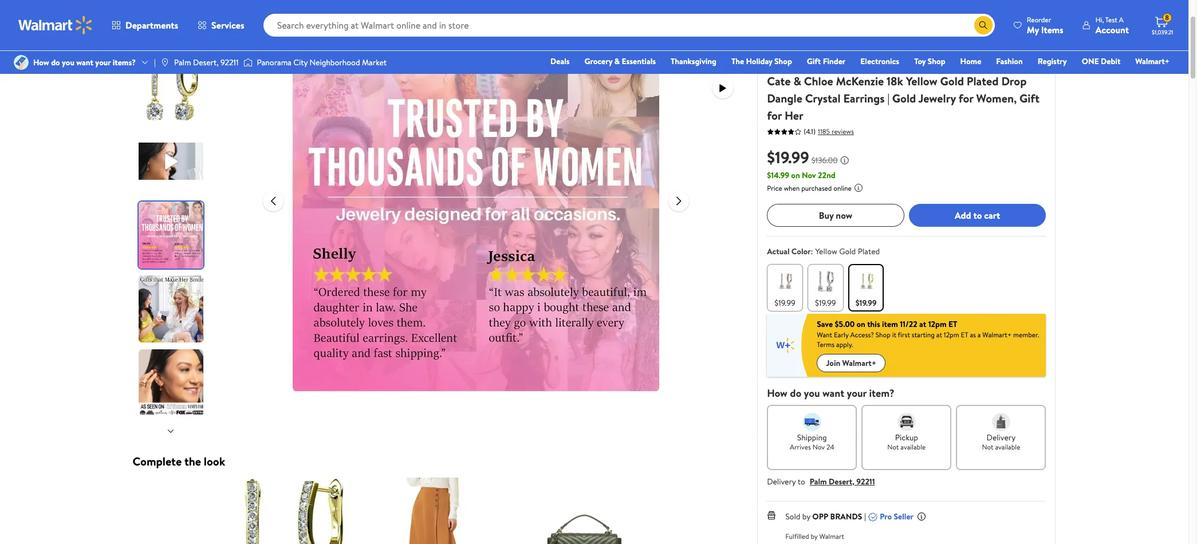 Task type: locate. For each thing, give the bounding box(es) containing it.
at right 11/22
[[920, 319, 927, 330]]

$19.99 button up this
[[848, 264, 884, 312]]

cate & chloe mckenzie 18k yellow gold plated drop dangle crystal earrings | gold jewelry for women, gift for her - image 1 of 10 image
[[138, 54, 205, 121]]

buy now
[[819, 209, 853, 222]]

items
[[1042, 23, 1064, 36]]

walmart image
[[18, 16, 93, 34]]

for right jewelry
[[959, 91, 974, 106]]

gift
[[807, 56, 821, 67], [1020, 91, 1040, 106]]

gold right : on the top of the page
[[840, 246, 856, 257]]

yellow right : on the top of the page
[[816, 246, 838, 257]]

yellow
[[906, 73, 938, 89], [816, 246, 838, 257]]

18k
[[887, 73, 904, 89]]

add to cart
[[955, 209, 1001, 222]]

$19.99 button
[[767, 264, 803, 312], [808, 264, 844, 312], [848, 264, 884, 312]]

1 horizontal spatial  image
[[243, 57, 252, 68]]

add to cart button
[[909, 204, 1047, 227]]

1 vertical spatial how
[[767, 386, 788, 401]]

1 vertical spatial do
[[790, 386, 802, 401]]

the
[[184, 454, 201, 469]]

0 vertical spatial gift
[[807, 56, 821, 67]]

do for how do you want your item?
[[790, 386, 802, 401]]

nov left 24
[[813, 442, 825, 452]]

2 horizontal spatial $19.99 button
[[848, 264, 884, 312]]

do down walmart "image"
[[51, 57, 60, 68]]

you up intent image for shipping
[[804, 386, 820, 401]]

& down cate & chloe link
[[794, 73, 802, 89]]

$19.99 up save
[[816, 297, 836, 309]]

want
[[76, 57, 93, 68], [823, 386, 845, 401]]

thanksgiving link
[[666, 55, 722, 68]]

92211 up brands
[[857, 476, 875, 488]]

1 horizontal spatial et
[[961, 330, 969, 340]]

desert, up brands
[[829, 476, 855, 488]]

shop down early access
[[775, 56, 792, 67]]

2 vertical spatial |
[[865, 511, 867, 523]]

$19.99 button down actual at the right
[[767, 264, 803, 312]]

your left item?
[[847, 386, 867, 401]]

it
[[893, 330, 897, 340]]

by
[[803, 511, 811, 523], [811, 532, 818, 542]]

your
[[95, 57, 111, 68], [847, 386, 867, 401]]

1 available from the left
[[901, 442, 926, 452]]

0 vertical spatial to
[[974, 209, 982, 222]]

want for items?
[[76, 57, 93, 68]]

member.
[[1014, 330, 1040, 340]]

for left her
[[767, 108, 782, 123]]

plated down buy now button
[[858, 246, 880, 257]]

cate down early access
[[767, 59, 784, 70]]

buy now button
[[767, 204, 905, 227]]

0 horizontal spatial do
[[51, 57, 60, 68]]

thanksgiving
[[671, 56, 717, 67]]

1 horizontal spatial you
[[804, 386, 820, 401]]

at right "starting"
[[937, 330, 943, 340]]

one
[[1082, 56, 1100, 67]]

delivery not available
[[982, 432, 1021, 452]]

0 horizontal spatial $19.99 button
[[767, 264, 803, 312]]

delivery down the intent image for delivery at the bottom of the page
[[987, 432, 1016, 444]]

0 horizontal spatial your
[[95, 57, 111, 68]]

 image down walmart "image"
[[14, 55, 29, 70]]

your left items?
[[95, 57, 111, 68]]

1 vertical spatial by
[[811, 532, 818, 542]]

next media item image
[[672, 194, 686, 208]]

0 horizontal spatial &
[[615, 56, 620, 67]]

intent image for shipping image
[[803, 413, 822, 432]]

want for item?
[[823, 386, 845, 401]]

how for how do you want your item?
[[767, 386, 788, 401]]

0 vertical spatial do
[[51, 57, 60, 68]]

yellow down toy
[[906, 73, 938, 89]]

12pm right 11/22
[[929, 319, 947, 330]]

nov inside shipping arrives nov 24
[[813, 442, 825, 452]]

:
[[811, 246, 813, 257]]

actual
[[767, 246, 790, 257]]

0 horizontal spatial delivery
[[767, 476, 796, 488]]

by right fulfilled
[[811, 532, 818, 542]]

online only
[[897, 42, 931, 52]]

intent image for delivery image
[[992, 413, 1011, 432]]

nov for on
[[802, 170, 816, 181]]

to
[[974, 209, 982, 222], [798, 476, 806, 488]]

1 vertical spatial 92211
[[857, 476, 875, 488]]

how
[[33, 57, 49, 68], [767, 386, 788, 401]]

shop right toy
[[928, 56, 946, 67]]

want down join
[[823, 386, 845, 401]]

on left this
[[857, 319, 866, 330]]

for
[[959, 91, 974, 106], [767, 108, 782, 123]]

not down intent image for pickup
[[888, 442, 899, 452]]

by for sold
[[803, 511, 811, 523]]

chloe up crystal
[[804, 73, 834, 89]]

not down the intent image for delivery at the bottom of the page
[[982, 442, 994, 452]]

palm down departments
[[174, 57, 191, 68]]

shop inside 'save $5.00 on this item 11/22 at 12pm et want early access? shop it first starting at 12pm et as a walmart+ member. terms apply.'
[[876, 330, 891, 340]]

gift down access
[[807, 56, 821, 67]]

save $5.00 on this item 11/22 at 12pm et element
[[817, 319, 958, 330]]

0 vertical spatial you
[[62, 57, 74, 68]]

& for grocery & essentials
[[615, 56, 620, 67]]

cate up dangle
[[767, 73, 791, 89]]

1 horizontal spatial how
[[767, 386, 788, 401]]

1 horizontal spatial walmart+
[[983, 330, 1012, 340]]

1 vertical spatial chloe
[[804, 73, 834, 89]]

0 horizontal spatial et
[[949, 319, 958, 330]]

your for items?
[[95, 57, 111, 68]]

$19.99 up this
[[856, 297, 877, 309]]

fulfilled
[[786, 532, 809, 542]]

complete the look
[[133, 454, 225, 469]]

0 vertical spatial on
[[792, 170, 800, 181]]

0 vertical spatial palm
[[174, 57, 191, 68]]

0 horizontal spatial  image
[[14, 55, 29, 70]]

gold
[[941, 73, 964, 89], [893, 91, 916, 106], [840, 246, 856, 257]]

available inside pickup not available
[[901, 442, 926, 452]]

1 vertical spatial walmart+
[[983, 330, 1012, 340]]

hi,
[[1096, 15, 1104, 24]]

$19.99
[[767, 146, 810, 168], [775, 297, 796, 309], [816, 297, 836, 309], [856, 297, 877, 309]]

to left "cart"
[[974, 209, 982, 222]]

walmart+ down apply.
[[843, 358, 877, 369]]

| inside the cate & chloe cate & chloe mckenzie 18k yellow gold plated drop dangle crystal earrings | gold jewelry for women, gift for her
[[888, 91, 890, 106]]

1 horizontal spatial $19.99 button
[[808, 264, 844, 312]]

& right grocery
[[615, 56, 620, 67]]

1 not from the left
[[888, 442, 899, 452]]

0 vertical spatial for
[[959, 91, 974, 106]]

do up shipping
[[790, 386, 802, 401]]

your for item?
[[847, 386, 867, 401]]

cart
[[985, 209, 1001, 222]]

2 vertical spatial walmart+
[[843, 358, 877, 369]]

1 vertical spatial want
[[823, 386, 845, 401]]

0 vertical spatial plated
[[967, 73, 999, 89]]

0 horizontal spatial 92211
[[221, 57, 239, 68]]

delivery inside delivery not available
[[987, 432, 1016, 444]]

cate & chloe mckenzie 18k yellow gold plated drop dangle crystal earrings | gold jewelry for women, gift for her - image 2 of 10 image
[[138, 128, 205, 195]]

learn more about strikethrough prices image
[[841, 156, 850, 165]]

1 horizontal spatial shop
[[876, 330, 891, 340]]

early
[[783, 41, 798, 51], [834, 330, 849, 340]]

purchased
[[802, 183, 832, 193]]

0 horizontal spatial to
[[798, 476, 806, 488]]

to down "arrives"
[[798, 476, 806, 488]]

1 horizontal spatial plated
[[967, 73, 999, 89]]

&
[[615, 56, 620, 67], [786, 59, 791, 70], [794, 73, 802, 89]]

| down "18k"
[[888, 91, 890, 106]]

shop left the it
[[876, 330, 891, 340]]

want left items?
[[76, 57, 93, 68]]

panorama city neighborhood market
[[257, 57, 387, 68]]

1 vertical spatial your
[[847, 386, 867, 401]]

image of item 4 image
[[517, 478, 657, 544]]

how down the walmart plus image
[[767, 386, 788, 401]]

1 vertical spatial early
[[834, 330, 849, 340]]

reorder
[[1027, 15, 1052, 24]]

nov up price when purchased online
[[802, 170, 816, 181]]

1 vertical spatial you
[[804, 386, 820, 401]]

price when purchased online
[[767, 183, 852, 193]]

2 horizontal spatial walmart+
[[1136, 56, 1170, 67]]

available for delivery
[[996, 442, 1021, 452]]

plated up women,
[[967, 73, 999, 89]]

2 horizontal spatial shop
[[928, 56, 946, 67]]

gift down drop
[[1020, 91, 1040, 106]]

available inside delivery not available
[[996, 442, 1021, 452]]

0 horizontal spatial not
[[888, 442, 899, 452]]

arrives
[[790, 442, 811, 452]]

to inside button
[[974, 209, 982, 222]]

color
[[792, 246, 811, 257]]

early right want
[[834, 330, 849, 340]]

cate & chloe mckenzie 18k yellow gold plated drop dangle crystal earrings | gold jewelry for women, gift for her - image 4 of 10 image
[[138, 276, 205, 343]]

1 vertical spatial to
[[798, 476, 806, 488]]

1 horizontal spatial &
[[786, 59, 791, 70]]

0 horizontal spatial you
[[62, 57, 74, 68]]

1 horizontal spatial for
[[959, 91, 974, 106]]

1 horizontal spatial to
[[974, 209, 982, 222]]

chloe down early access
[[793, 59, 814, 70]]

toy shop link
[[910, 55, 951, 68]]

items?
[[113, 57, 136, 68]]

1 horizontal spatial at
[[937, 330, 943, 340]]

first
[[898, 330, 911, 340]]

reorder my items
[[1027, 15, 1064, 36]]

seller
[[894, 511, 914, 523]]

1 horizontal spatial early
[[834, 330, 849, 340]]

2 available from the left
[[996, 442, 1021, 452]]

| right items?
[[154, 57, 156, 68]]

0 vertical spatial by
[[803, 511, 811, 523]]

$14.99 on nov 22nd
[[767, 170, 836, 181]]

1 vertical spatial cate
[[767, 73, 791, 89]]

3 $19.99 button from the left
[[848, 264, 884, 312]]

2 horizontal spatial |
[[888, 91, 890, 106]]

black friday deal
[[833, 42, 883, 52]]

0 vertical spatial yellow
[[906, 73, 938, 89]]

1 vertical spatial gold
[[893, 91, 916, 106]]

0 horizontal spatial yellow
[[816, 246, 838, 257]]

1 horizontal spatial gold
[[893, 91, 916, 106]]

0 vertical spatial delivery
[[987, 432, 1016, 444]]

0 vertical spatial walmart+
[[1136, 56, 1170, 67]]

delivery up sold
[[767, 476, 796, 488]]

you down walmart "image"
[[62, 57, 74, 68]]

0 vertical spatial |
[[154, 57, 156, 68]]

yellow inside the cate & chloe cate & chloe mckenzie 18k yellow gold plated drop dangle crystal earrings | gold jewelry for women, gift for her
[[906, 73, 938, 89]]

online
[[834, 183, 852, 193]]

1 vertical spatial |
[[888, 91, 890, 106]]

0 vertical spatial your
[[95, 57, 111, 68]]

1 horizontal spatial palm
[[810, 476, 827, 488]]

a
[[1120, 15, 1124, 24]]

palm up the opp
[[810, 476, 827, 488]]

| right brands
[[865, 511, 867, 523]]

92211 down the 'services'
[[221, 57, 239, 68]]

1 vertical spatial for
[[767, 108, 782, 123]]

available down intent image for pickup
[[901, 442, 926, 452]]

not inside pickup not available
[[888, 442, 899, 452]]

city
[[293, 57, 308, 68]]

gold down "18k"
[[893, 91, 916, 106]]

shipping
[[798, 432, 827, 444]]

0 horizontal spatial early
[[783, 41, 798, 51]]

0 horizontal spatial available
[[901, 442, 926, 452]]

Walmart Site-Wide search field
[[263, 14, 995, 37]]

chloe
[[793, 59, 814, 70], [804, 73, 834, 89]]

available for pickup
[[901, 442, 926, 452]]

desert,
[[193, 57, 219, 68], [829, 476, 855, 488]]

1 horizontal spatial delivery
[[987, 432, 1016, 444]]

1 horizontal spatial do
[[790, 386, 802, 401]]

12pm
[[929, 319, 947, 330], [944, 330, 960, 340]]

1 horizontal spatial your
[[847, 386, 867, 401]]

image of item 2 image
[[368, 478, 508, 544]]

0 horizontal spatial gold
[[840, 246, 856, 257]]

1 vertical spatial delivery
[[767, 476, 796, 488]]

et
[[949, 319, 958, 330], [961, 330, 969, 340]]

gold up jewelry
[[941, 73, 964, 89]]

1 horizontal spatial want
[[823, 386, 845, 401]]

0 vertical spatial cate
[[767, 59, 784, 70]]

1 vertical spatial on
[[857, 319, 866, 330]]

not for pickup
[[888, 442, 899, 452]]

1 horizontal spatial not
[[982, 442, 994, 452]]

& down early access
[[786, 59, 791, 70]]

0 horizontal spatial on
[[792, 170, 800, 181]]

hi, test a account
[[1096, 15, 1129, 36]]

available down the intent image for delivery at the bottom of the page
[[996, 442, 1021, 452]]

0 horizontal spatial desert,
[[193, 57, 219, 68]]

list
[[215, 478, 662, 544]]

pro seller info image
[[917, 512, 927, 521]]

fulfilled by walmart
[[786, 532, 845, 542]]

 image
[[14, 55, 29, 70], [243, 57, 252, 68]]

|
[[154, 57, 156, 68], [888, 91, 890, 106], [865, 511, 867, 523]]

$14.99
[[767, 170, 790, 181]]

1 horizontal spatial on
[[857, 319, 866, 330]]

walmart+ right a
[[983, 330, 1012, 340]]

how down walmart "image"
[[33, 57, 49, 68]]

intent image for pickup image
[[898, 413, 916, 432]]

0 horizontal spatial want
[[76, 57, 93, 68]]

1 vertical spatial plated
[[858, 246, 880, 257]]

not inside delivery not available
[[982, 442, 994, 452]]

when
[[784, 183, 800, 193]]

1 horizontal spatial desert,
[[829, 476, 855, 488]]

delivery for to
[[767, 476, 796, 488]]

 image
[[160, 58, 170, 67]]

$19.99 button up save
[[808, 264, 844, 312]]

early up cate & chloe link
[[783, 41, 798, 51]]

shop
[[775, 56, 792, 67], [928, 56, 946, 67], [876, 330, 891, 340]]

walmart+
[[1136, 56, 1170, 67], [983, 330, 1012, 340], [843, 358, 877, 369]]

0 vertical spatial want
[[76, 57, 93, 68]]

add to favorites list, cate & chloe mckenzie 18k yellow gold plated drop dangle crystal earrings | gold jewelry for women, gift for her image
[[716, 31, 730, 45]]

walmart+ down the $1,039.21
[[1136, 56, 1170, 67]]

1 horizontal spatial available
[[996, 442, 1021, 452]]

zoom image modal image
[[716, 56, 730, 70]]

2 vertical spatial gold
[[840, 246, 856, 257]]

1 vertical spatial nov
[[813, 442, 825, 452]]

 image left panorama
[[243, 57, 252, 68]]

item?
[[870, 386, 895, 401]]

1 horizontal spatial yellow
[[906, 73, 938, 89]]

early inside 'save $5.00 on this item 11/22 at 12pm et want early access? shop it first starting at 12pm et as a walmart+ member. terms apply.'
[[834, 330, 849, 340]]

desert, down services 'popup button'
[[193, 57, 219, 68]]

by right sold
[[803, 511, 811, 523]]

2 not from the left
[[982, 442, 994, 452]]

0 horizontal spatial palm
[[174, 57, 191, 68]]

on up when
[[792, 170, 800, 181]]



Task type: describe. For each thing, give the bounding box(es) containing it.
to for delivery
[[798, 476, 806, 488]]

crystal
[[806, 91, 841, 106]]

gift inside the cate & chloe cate & chloe mckenzie 18k yellow gold plated drop dangle crystal earrings | gold jewelry for women, gift for her
[[1020, 91, 1040, 106]]

gift finder link
[[802, 55, 851, 68]]

walmart+ link
[[1131, 55, 1175, 68]]

neighborhood
[[310, 57, 360, 68]]

my
[[1027, 23, 1040, 36]]

gift finder
[[807, 56, 846, 67]]

this
[[868, 319, 881, 330]]

grocery
[[585, 56, 613, 67]]

services button
[[188, 11, 254, 39]]

deals link
[[546, 55, 575, 68]]

the holiday shop link
[[727, 55, 798, 68]]

grocery & essentials
[[585, 56, 656, 67]]

save
[[817, 319, 833, 330]]

registry link
[[1033, 55, 1073, 68]]

toy
[[915, 56, 926, 67]]

walmart
[[820, 532, 845, 542]]

not for delivery
[[982, 442, 994, 452]]

0 horizontal spatial |
[[154, 57, 156, 68]]

do for how do you want your items?
[[51, 57, 60, 68]]

sold by opp brands
[[786, 511, 863, 523]]

cate & chloe mckenzie 18k yellow gold plated drop dangle crystal earrings | gold jewelry for women, gift for her - image 5 of 10 image
[[138, 350, 205, 417]]

 image for panorama
[[243, 57, 252, 68]]

actual color : yellow gold plated
[[767, 246, 880, 257]]

test
[[1106, 15, 1118, 24]]

item
[[883, 319, 898, 330]]

plated inside the cate & chloe cate & chloe mckenzie 18k yellow gold plated drop dangle crystal earrings | gold jewelry for women, gift for her
[[967, 73, 999, 89]]

walmart plus image
[[767, 314, 808, 377]]

dangle
[[767, 91, 803, 106]]

join
[[826, 358, 841, 369]]

(4.1)
[[804, 127, 816, 136]]

how for how do you want your items?
[[33, 57, 49, 68]]

nov for arrives
[[813, 442, 825, 452]]

shipping arrives nov 24
[[790, 432, 835, 452]]

opp
[[813, 511, 829, 523]]

delivery for not
[[987, 432, 1016, 444]]

1185
[[818, 126, 830, 136]]

search icon image
[[979, 21, 988, 30]]

cate & chloe link
[[767, 59, 814, 70]]

view video image
[[716, 81, 730, 95]]

22nd
[[818, 170, 836, 181]]

0 horizontal spatial at
[[920, 319, 927, 330]]

departments button
[[102, 11, 188, 39]]

12pm left as
[[944, 330, 960, 340]]

fashion link
[[992, 55, 1028, 68]]

access
[[800, 41, 819, 51]]

0 horizontal spatial gift
[[807, 56, 821, 67]]

next image image
[[166, 427, 175, 436]]

pickup not available
[[888, 432, 926, 452]]

actual color list
[[765, 262, 1049, 314]]

0 vertical spatial gold
[[941, 73, 964, 89]]

women,
[[977, 91, 1017, 106]]

join walmart+
[[826, 358, 877, 369]]

deal
[[871, 42, 883, 52]]

cate & chloe cate & chloe mckenzie 18k yellow gold plated drop dangle crystal earrings | gold jewelry for women, gift for her
[[767, 59, 1040, 123]]

previous media item image
[[267, 194, 280, 208]]

0 horizontal spatial walmart+
[[843, 358, 877, 369]]

list inside complete the look carousel element
[[215, 478, 662, 544]]

pickup
[[895, 432, 919, 444]]

0 horizontal spatial shop
[[775, 56, 792, 67]]

a
[[978, 330, 981, 340]]

terms
[[817, 340, 835, 350]]

the holiday shop
[[732, 56, 792, 67]]

price
[[767, 183, 783, 193]]

now
[[836, 209, 853, 222]]

1 cate from the top
[[767, 59, 784, 70]]

$19.99 up $14.99
[[767, 146, 810, 168]]

panorama
[[257, 57, 292, 68]]

walmart+ inside 'save $5.00 on this item 11/22 at 12pm et want early access? shop it first starting at 12pm et as a walmart+ member. terms apply.'
[[983, 330, 1012, 340]]

0 horizontal spatial for
[[767, 108, 782, 123]]

on inside 'save $5.00 on this item 11/22 at 12pm et want early access? shop it first starting at 12pm et as a walmart+ member. terms apply.'
[[857, 319, 866, 330]]

$19.99 up the walmart plus image
[[775, 297, 796, 309]]

cate & chloe mckenzie 18k yellow gold plated drop dangle crystal earrings | gold jewelry for women, gift for her - image 3 of 10 image
[[138, 202, 205, 269]]

2 $19.99 button from the left
[[808, 264, 844, 312]]

finder
[[823, 56, 846, 67]]

1 $19.99 button from the left
[[767, 264, 803, 312]]

1 vertical spatial yellow
[[816, 246, 838, 257]]

her
[[785, 108, 804, 123]]

market
[[362, 57, 387, 68]]

2 horizontal spatial &
[[794, 73, 802, 89]]

you for how do you want your items?
[[62, 57, 74, 68]]

holiday
[[746, 56, 773, 67]]

access?
[[851, 330, 874, 340]]

0 vertical spatial chloe
[[793, 59, 814, 70]]

how do you want your item?
[[767, 386, 895, 401]]

0 vertical spatial 92211
[[221, 57, 239, 68]]

$5.00
[[835, 319, 855, 330]]

& for cate & chloe cate & chloe mckenzie 18k yellow gold plated drop dangle crystal earrings | gold jewelry for women, gift for her
[[786, 59, 791, 70]]

Search search field
[[263, 14, 995, 37]]

one debit
[[1082, 56, 1121, 67]]

0 vertical spatial desert,
[[193, 57, 219, 68]]

legal information image
[[854, 183, 864, 193]]

you for how do you want your item?
[[804, 386, 820, 401]]

1 horizontal spatial 92211
[[857, 476, 875, 488]]

join walmart+ link
[[817, 354, 886, 372]]

0 horizontal spatial plated
[[858, 246, 880, 257]]

palm desert, 92211 button
[[810, 476, 875, 488]]

as
[[970, 330, 976, 340]]

earrings
[[844, 91, 885, 106]]

 image for how
[[14, 55, 29, 70]]

complete
[[133, 454, 182, 469]]

deals
[[551, 56, 570, 67]]

image of item 0 image
[[219, 478, 359, 544]]

debit
[[1101, 56, 1121, 67]]

1 horizontal spatial |
[[865, 511, 867, 523]]

reviews
[[832, 126, 854, 136]]

cate & chloe mckenzie 18k yellow gold plated drop dangle crystal earrings | gold jewelry for women, gift for her image
[[293, 25, 660, 392]]

to for add
[[974, 209, 982, 222]]

2 cate from the top
[[767, 73, 791, 89]]

delivery to palm desert, 92211
[[767, 476, 875, 488]]

palm desert, 92211
[[174, 57, 239, 68]]

only
[[919, 42, 931, 52]]

early access
[[783, 41, 819, 51]]

account
[[1096, 23, 1129, 36]]

11/22
[[900, 319, 918, 330]]

1 vertical spatial palm
[[810, 476, 827, 488]]

mckenzie
[[836, 73, 884, 89]]

drop
[[1002, 73, 1027, 89]]

0 vertical spatial early
[[783, 41, 798, 51]]

home link
[[956, 55, 987, 68]]

by for fulfilled
[[811, 532, 818, 542]]

how do you want your items?
[[33, 57, 136, 68]]

jewelry
[[919, 91, 956, 106]]

starting
[[912, 330, 935, 340]]

$136.00
[[812, 155, 838, 166]]

apply.
[[837, 340, 854, 350]]

black
[[833, 42, 849, 52]]

complete the look carousel element
[[128, 454, 748, 544]]

save $5.00 on this item 11/22 at 12pm et want early access? shop it first starting at 12pm et as a walmart+ member. terms apply.
[[817, 319, 1040, 350]]

friday
[[851, 42, 869, 52]]

add
[[955, 209, 972, 222]]

look
[[204, 454, 225, 469]]

brands
[[831, 511, 863, 523]]

essentials
[[622, 56, 656, 67]]

pro
[[880, 511, 892, 523]]



Task type: vqa. For each thing, say whether or not it's contained in the screenshot.
the rightmost on
yes



